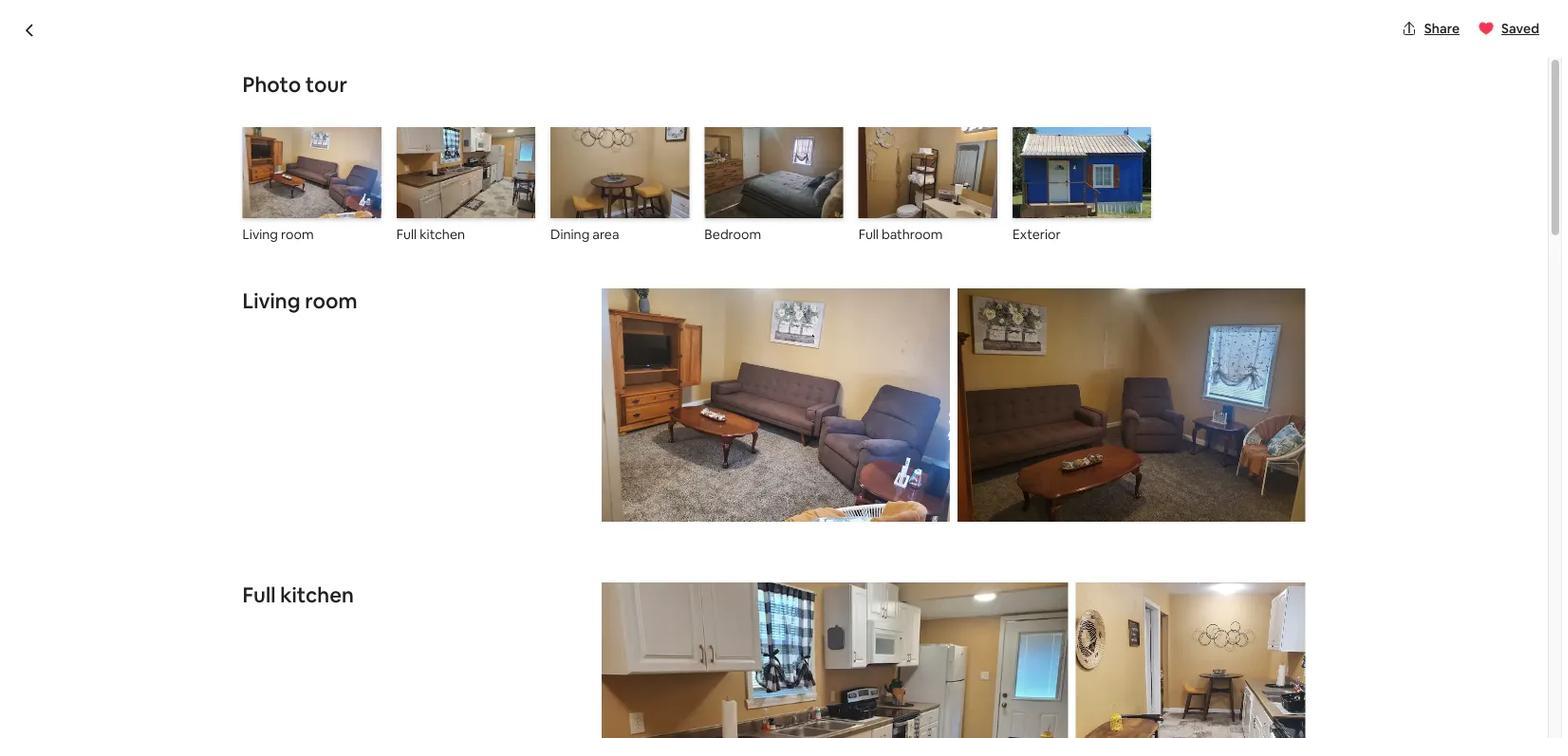 Task type: locate. For each thing, give the bounding box(es) containing it.
learn more about the host, rachel. image
[[809, 593, 863, 646], [809, 593, 863, 646]]

1 living room from the top
[[243, 226, 314, 243]]

full left home
[[243, 581, 276, 608]]

4.75
[[260, 138, 285, 155], [1187, 624, 1212, 641]]

0 vertical spatial 8 reviews button
[[295, 137, 353, 156]]

all
[[1207, 515, 1221, 532]]

0 horizontal spatial full
[[243, 581, 276, 608]]

0 vertical spatial reviews
[[306, 138, 353, 155]]

1 vertical spatial living room
[[243, 287, 357, 314]]

show
[[1170, 515, 1204, 532]]

living
[[243, 226, 278, 243], [243, 287, 300, 314]]

full inside button
[[397, 226, 417, 243]]

kitchen left hosted
[[280, 581, 354, 608]]

hosted
[[365, 592, 434, 619]]

bedroom
[[705, 226, 761, 243]]

Start your search search field
[[632, 15, 916, 61]]

full kitchen image 2 image
[[1076, 583, 1306, 738], [1076, 583, 1306, 738]]

kitchen inside button
[[420, 226, 465, 243]]

country
[[307, 97, 403, 129]]

share button
[[1394, 12, 1467, 45]]

2 horizontal spatial ·
[[1215, 624, 1218, 641]]

cozy
[[243, 97, 302, 129]]

8 reviews button
[[295, 137, 353, 156], [1222, 624, 1281, 641]]

0 horizontal spatial kitchen
[[280, 581, 354, 608]]

living room image 2 image
[[958, 289, 1306, 522], [958, 289, 1306, 522]]

exterior image 1 image
[[1013, 127, 1151, 219], [1013, 127, 1151, 219]]

1 horizontal spatial 4.75
[[1187, 624, 1212, 641]]

0 horizontal spatial reviews
[[306, 138, 353, 155]]

0 vertical spatial 4.75
[[260, 138, 285, 155]]

0 vertical spatial living
[[243, 226, 278, 243]]

1 vertical spatial 4.75
[[1187, 624, 1212, 641]]

4.75 up 12/26/2023
[[1187, 624, 1212, 641]]

show all photos
[[1170, 515, 1268, 532]]

cozy country cabin image 3 image
[[782, 379, 1040, 563]]

1 horizontal spatial kitchen
[[420, 226, 465, 243]]

photo tour dialog
[[0, 0, 1562, 738]]

united
[[477, 138, 519, 155]]

full for full bathroom button
[[859, 226, 879, 243]]

full kitchen button
[[397, 127, 535, 243]]

living inside button
[[243, 226, 278, 243]]

full
[[397, 226, 417, 243], [859, 226, 879, 243], [243, 581, 276, 608]]

1 vertical spatial 4.75 · 8 reviews
[[1187, 624, 1281, 641]]

share
[[1425, 20, 1460, 37]]

full left bathroom
[[859, 226, 879, 243]]

texas,
[[435, 138, 474, 155]]

entire home hosted by rachel
[[243, 592, 533, 619]]

1 vertical spatial full kitchen
[[243, 581, 354, 608]]

2 horizontal spatial full
[[859, 226, 879, 243]]

0 vertical spatial full kitchen
[[397, 226, 465, 243]]

kitchen down · powderly, texas, united states
[[420, 226, 465, 243]]

full kitchen image 1 image
[[397, 127, 535, 219], [397, 127, 535, 219], [602, 583, 1068, 738], [602, 583, 1068, 738]]

1 horizontal spatial ·
[[361, 138, 365, 158]]

kitchen
[[420, 226, 465, 243], [280, 581, 354, 608]]

1 vertical spatial living
[[243, 287, 300, 314]]

2 living room from the top
[[243, 287, 357, 314]]

full kitchen
[[397, 226, 465, 243], [243, 581, 354, 608]]

living room
[[243, 226, 314, 243], [243, 287, 357, 314]]

1 horizontal spatial 4.75 · 8 reviews
[[1187, 624, 1281, 641]]

bedroom image 1 image
[[705, 127, 843, 219], [705, 127, 843, 219]]

0 vertical spatial kitchen
[[420, 226, 465, 243]]

full inside button
[[859, 226, 879, 243]]

dining area
[[551, 226, 619, 243]]

exterior
[[1013, 226, 1061, 243]]

0 vertical spatial room
[[281, 226, 314, 243]]

0 vertical spatial living room
[[243, 226, 314, 243]]

full kitchen inside button
[[397, 226, 465, 243]]

1 horizontal spatial 8
[[1222, 624, 1230, 641]]

0 horizontal spatial ·
[[288, 138, 291, 155]]

1 horizontal spatial reviews
[[1233, 624, 1281, 641]]

full down powderly,
[[397, 226, 417, 243]]

1 living from the top
[[243, 226, 278, 243]]

0 vertical spatial 8
[[295, 138, 303, 155]]

$654
[[975, 617, 1024, 644]]

0 vertical spatial 4.75 · 8 reviews
[[260, 138, 353, 155]]

1 vertical spatial room
[[305, 287, 357, 314]]

0 horizontal spatial 4.75 · 8 reviews
[[260, 138, 353, 155]]

1 horizontal spatial full
[[397, 226, 417, 243]]

1 vertical spatial 8
[[1222, 624, 1230, 641]]

12/26/2023
[[1140, 709, 1209, 726]]

4.75 down cozy
[[260, 138, 285, 155]]

living room image 1 image
[[243, 127, 381, 219], [243, 127, 381, 219], [602, 289, 950, 522], [602, 289, 950, 522]]

full bathroom image 1 image
[[859, 127, 997, 219], [859, 127, 997, 219]]

entire
[[243, 592, 300, 619]]

dining area button
[[551, 127, 689, 243]]

1 horizontal spatial full kitchen
[[397, 226, 465, 243]]

1 vertical spatial 8 reviews button
[[1222, 624, 1281, 641]]

8
[[295, 138, 303, 155], [1222, 624, 1230, 641]]

·
[[288, 138, 291, 155], [361, 138, 365, 158], [1215, 624, 1218, 641]]

$654 $604 total before taxes
[[975, 617, 1085, 662]]

room
[[281, 226, 314, 243], [305, 287, 357, 314]]

dining area image 1 image
[[551, 127, 689, 219], [551, 127, 689, 219]]

cozy country cabin image 4 image
[[1047, 180, 1306, 371]]

1 vertical spatial reviews
[[1233, 624, 1281, 641]]

home
[[305, 592, 361, 619]]

full bathroom button
[[859, 127, 997, 243]]

4.75 · 8 reviews
[[260, 138, 353, 155], [1187, 624, 1281, 641]]

reviews
[[306, 138, 353, 155], [1233, 624, 1281, 641]]

12/19/2023
[[986, 709, 1054, 726]]

show all photos button
[[1132, 508, 1283, 540]]



Task type: describe. For each thing, give the bounding box(es) containing it.
cabin
[[408, 97, 476, 129]]

0 horizontal spatial 8 reviews button
[[295, 137, 353, 156]]

total
[[975, 645, 1005, 662]]

· powderly, texas, united states
[[361, 138, 562, 158]]

bathroom
[[882, 226, 943, 243]]

$604
[[1029, 617, 1079, 644]]

dining
[[551, 226, 590, 243]]

photo
[[243, 71, 301, 98]]

powderly,
[[372, 138, 433, 155]]

saved button
[[1471, 12, 1547, 45]]

powderly, texas, united states button
[[372, 135, 562, 158]]

cozy country cabin image 2 image
[[782, 180, 1040, 371]]

0 horizontal spatial 4.75
[[260, 138, 285, 155]]

by rachel
[[439, 592, 533, 619]]

0 horizontal spatial full kitchen
[[243, 581, 354, 608]]

area
[[593, 226, 619, 243]]

cozy country cabin image 5 image
[[1047, 379, 1306, 563]]

saved
[[1502, 20, 1539, 37]]

tour
[[305, 71, 347, 98]]

1 vertical spatial kitchen
[[280, 581, 354, 608]]

photo tour
[[243, 71, 347, 98]]

living room inside button
[[243, 226, 314, 243]]

0 horizontal spatial 8
[[295, 138, 303, 155]]

full for full kitchen button
[[397, 226, 417, 243]]

cozy country cabin
[[243, 97, 476, 129]]

living room button
[[243, 127, 381, 243]]

taxes
[[1052, 645, 1085, 662]]

2 living from the top
[[243, 287, 300, 314]]

exterior button
[[1013, 127, 1151, 243]]

before
[[1008, 645, 1049, 662]]

room inside button
[[281, 226, 314, 243]]

bedroom button
[[705, 127, 843, 243]]

full bathroom
[[859, 226, 943, 243]]

photos
[[1223, 515, 1268, 532]]

· inside · powderly, texas, united states
[[361, 138, 365, 158]]

cozy country cabin image 1 image
[[243, 180, 774, 563]]

1 horizontal spatial 8 reviews button
[[1222, 624, 1281, 641]]

states
[[522, 138, 562, 155]]



Task type: vqa. For each thing, say whether or not it's contained in the screenshot.
the topmost 4.75 · 8 reviews
yes



